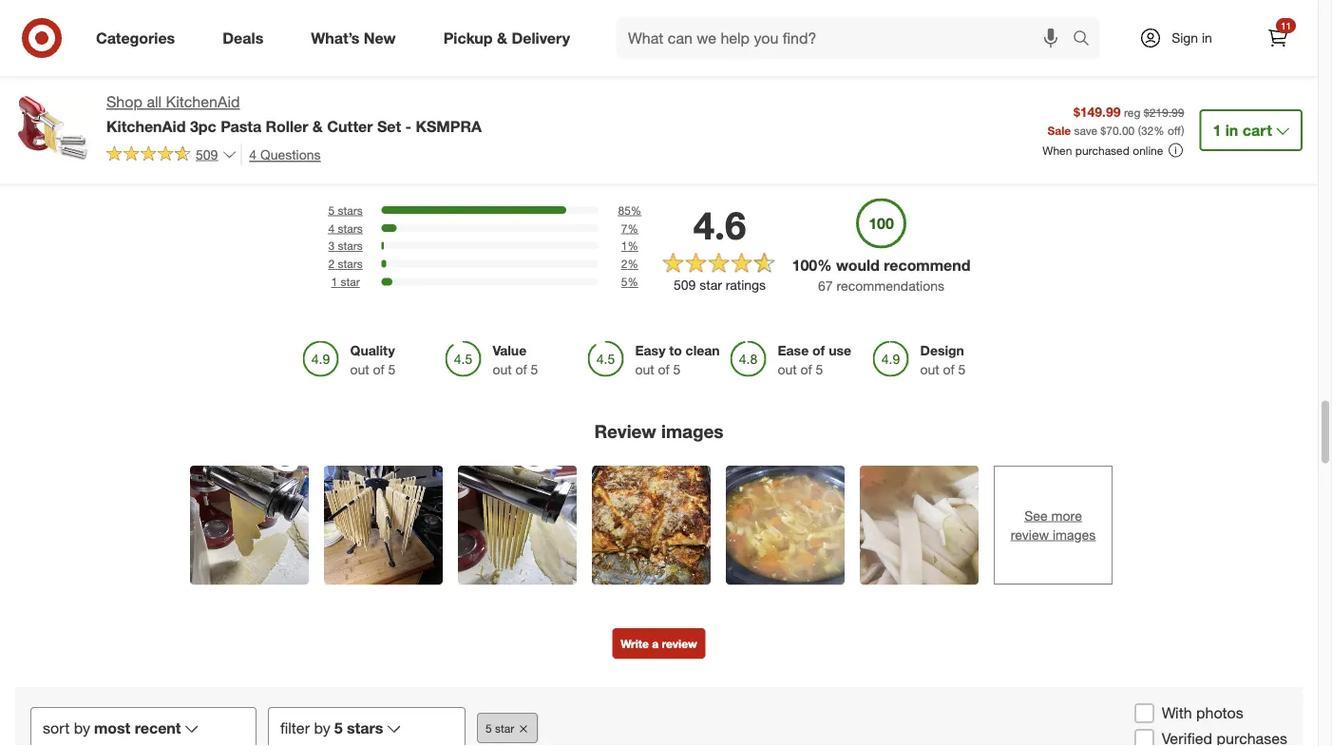 Task type: locate. For each thing, give the bounding box(es) containing it.
% down 7 %
[[628, 239, 639, 253]]

0 horizontal spatial 1
[[331, 275, 338, 289]]

in right sign
[[1203, 29, 1213, 46]]

of down value
[[516, 361, 527, 378]]

%
[[1154, 123, 1165, 137], [631, 203, 642, 218], [628, 221, 639, 236], [628, 239, 639, 253], [818, 256, 832, 275], [628, 257, 639, 271], [628, 275, 639, 289]]

4 down the pasta
[[249, 146, 257, 162]]

out down ease
[[778, 361, 797, 378]]

1 %
[[622, 239, 639, 253]]

out down value
[[493, 361, 512, 378]]

images inside "see more review images"
[[1053, 527, 1096, 543]]

& inside shop all kitchenaid kitchenaid 3pc pasta roller & cutter set - ksmpra
[[313, 117, 323, 135]]

1 horizontal spatial 1
[[622, 239, 628, 253]]

2 down 3
[[328, 257, 335, 271]]

of down design in the right of the page
[[944, 361, 955, 378]]

4 questions link
[[241, 143, 321, 165]]

ease of use out of 5
[[778, 342, 852, 378]]

4 out from the left
[[778, 361, 797, 378]]

5 inside design out of 5
[[959, 361, 966, 378]]

purchased
[[1076, 143, 1130, 157]]

0 horizontal spatial in
[[1203, 29, 1213, 46]]

1 vertical spatial 1
[[622, 239, 628, 253]]

1 for 1 star
[[331, 275, 338, 289]]

review inside "see more review images"
[[1011, 527, 1050, 543]]

to
[[670, 342, 682, 359]]

filter
[[280, 719, 310, 738]]

of down quality
[[373, 361, 385, 378]]

What can we help you find? suggestions appear below search field
[[617, 17, 1078, 59]]

4 up 3
[[328, 221, 335, 236]]

out for quality out of 5
[[350, 361, 370, 378]]

1 horizontal spatial review
[[1011, 527, 1050, 543]]

% up 1 %
[[628, 221, 639, 236]]

7
[[622, 221, 628, 236]]

% up 5 %
[[628, 257, 639, 271]]

what's new link
[[295, 17, 420, 59]]

% up '67'
[[818, 256, 832, 275]]

kitchenaid down "all" at the left top of page
[[106, 117, 186, 135]]

5 %
[[622, 275, 639, 289]]

0 vertical spatial in
[[1203, 29, 1213, 46]]

1 horizontal spatial in
[[1226, 121, 1239, 139]]

$149.99 reg $219.99 sale save $ 70.00 ( 32 % off )
[[1048, 103, 1185, 137]]

0 vertical spatial 4
[[249, 146, 257, 162]]

review down see
[[1011, 527, 1050, 543]]

1 down 7
[[622, 239, 628, 253]]

when purchased online
[[1043, 143, 1164, 157]]

1 horizontal spatial images
[[1053, 527, 1096, 543]]

509 right 5 %
[[674, 277, 696, 294]]

1 vertical spatial 4
[[328, 221, 335, 236]]

4.6
[[694, 203, 747, 249]]

stars
[[338, 203, 363, 218], [338, 221, 363, 236], [338, 239, 363, 253], [338, 257, 363, 271], [347, 719, 384, 738]]

out inside quality out of 5
[[350, 361, 370, 378]]

1 2 from the left
[[328, 257, 335, 271]]

% for 5
[[628, 275, 639, 289]]

% up 7 %
[[631, 203, 642, 218]]

out down design in the right of the page
[[921, 361, 940, 378]]

1 vertical spatial review
[[662, 637, 698, 651]]

0 vertical spatial review
[[1011, 527, 1050, 543]]

509 inside "link"
[[196, 146, 218, 162]]

ratings
[[726, 277, 766, 294]]

2 for 2 stars
[[328, 257, 335, 271]]

1 vertical spatial &
[[313, 117, 323, 135]]

out down "easy"
[[636, 361, 655, 378]]

1 vertical spatial 509
[[674, 277, 696, 294]]

5 out from the left
[[921, 361, 940, 378]]

5 stars
[[328, 203, 363, 218]]

ease
[[778, 342, 809, 359]]

0 horizontal spatial 2
[[328, 257, 335, 271]]

0 horizontal spatial by
[[74, 719, 90, 738]]

1 by from the left
[[74, 719, 90, 738]]

guest review image 1 of 12, zoom in image
[[190, 466, 309, 585]]

4 questions
[[249, 146, 321, 162]]

1 horizontal spatial 4
[[328, 221, 335, 236]]

1 horizontal spatial 2
[[622, 257, 628, 271]]

review right a
[[662, 637, 698, 651]]

quality out of 5
[[350, 342, 396, 378]]

1 right )
[[1213, 121, 1222, 139]]

% inside $149.99 reg $219.99 sale save $ 70.00 ( 32 % off )
[[1154, 123, 1165, 137]]

star for 1
[[341, 275, 360, 289]]

by
[[74, 719, 90, 738], [314, 719, 331, 738]]

pickup & delivery
[[444, 29, 570, 47]]

by right filter
[[314, 719, 331, 738]]

0 horizontal spatial 4
[[249, 146, 257, 162]]

& right pickup
[[497, 29, 508, 47]]

100 % would recommend 67 recommendations
[[792, 256, 971, 294]]

in left cart
[[1226, 121, 1239, 139]]

2
[[328, 257, 335, 271], [622, 257, 628, 271]]

2 out from the left
[[493, 361, 512, 378]]

out inside value out of 5
[[493, 361, 512, 378]]

0 vertical spatial kitchenaid
[[166, 93, 240, 111]]

0 vertical spatial 509
[[196, 146, 218, 162]]

5
[[328, 203, 335, 218], [622, 275, 628, 289], [388, 361, 396, 378], [531, 361, 538, 378], [674, 361, 681, 378], [816, 361, 824, 378], [959, 361, 966, 378], [334, 719, 343, 738], [486, 722, 492, 736]]

1 star
[[331, 275, 360, 289]]

2 2 from the left
[[622, 257, 628, 271]]

out inside design out of 5
[[921, 361, 940, 378]]

2 for 2 %
[[622, 257, 628, 271]]

% left off
[[1154, 123, 1165, 137]]

of
[[813, 342, 825, 359], [373, 361, 385, 378], [516, 361, 527, 378], [658, 361, 670, 378], [801, 361, 813, 378], [944, 361, 955, 378]]

recommend
[[884, 256, 971, 275]]

4 for 4 stars
[[328, 221, 335, 236]]

star for 5
[[495, 722, 515, 736]]

value out of 5
[[493, 342, 538, 378]]

2 horizontal spatial 1
[[1213, 121, 1222, 139]]

with
[[1162, 705, 1193, 723]]

review
[[1011, 527, 1050, 543], [662, 637, 698, 651]]

new
[[364, 29, 396, 47]]

questions
[[261, 146, 321, 162]]

out
[[350, 361, 370, 378], [493, 361, 512, 378], [636, 361, 655, 378], [778, 361, 797, 378], [921, 361, 940, 378]]

100
[[792, 256, 818, 275]]

see more review images
[[1011, 508, 1096, 543]]

ksmpra
[[416, 117, 482, 135]]

review for write a review
[[662, 637, 698, 651]]

1 for 1 in cart
[[1213, 121, 1222, 139]]

1 horizontal spatial by
[[314, 719, 331, 738]]

images down more
[[1053, 527, 1096, 543]]

0 horizontal spatial images
[[662, 421, 724, 443]]

0 vertical spatial images
[[662, 421, 724, 443]]

of down ease
[[801, 361, 813, 378]]

stars up 4 stars at left
[[338, 203, 363, 218]]

1 horizontal spatial star
[[495, 722, 515, 736]]

of down to
[[658, 361, 670, 378]]

1 vertical spatial in
[[1226, 121, 1239, 139]]

in
[[1203, 29, 1213, 46], [1226, 121, 1239, 139]]

1 in cart
[[1213, 121, 1273, 139]]

509
[[196, 146, 218, 162], [674, 277, 696, 294]]

% for 1
[[628, 239, 639, 253]]

2 horizontal spatial star
[[700, 277, 722, 294]]

& right the roller at left top
[[313, 117, 323, 135]]

sign in link
[[1124, 17, 1243, 59]]

&
[[497, 29, 508, 47], [313, 117, 323, 135]]

online
[[1133, 143, 1164, 157]]

1 out from the left
[[350, 361, 370, 378]]

0 horizontal spatial 509
[[196, 146, 218, 162]]

stars down 5 stars
[[338, 221, 363, 236]]

in inside sign in link
[[1203, 29, 1213, 46]]

1
[[1213, 121, 1222, 139], [622, 239, 628, 253], [331, 275, 338, 289]]

$219.99
[[1144, 105, 1185, 119]]

% for 2
[[628, 257, 639, 271]]

509 link
[[106, 143, 237, 167]]

0 horizontal spatial review
[[662, 637, 698, 651]]

kitchenaid
[[166, 93, 240, 111], [106, 117, 186, 135]]

1 down 2 stars
[[331, 275, 338, 289]]

% down 2 % at the left top of the page
[[628, 275, 639, 289]]

3 out from the left
[[636, 361, 655, 378]]

4 for 4 questions
[[249, 146, 257, 162]]

)
[[1182, 123, 1185, 137]]

509 down 3pc
[[196, 146, 218, 162]]

value
[[493, 342, 527, 359]]

1 horizontal spatial 509
[[674, 277, 696, 294]]

images right review
[[662, 421, 724, 443]]

by right sort
[[74, 719, 90, 738]]

sign in
[[1172, 29, 1213, 46]]

509 for 509 star ratings
[[674, 277, 696, 294]]

star
[[341, 275, 360, 289], [700, 277, 722, 294], [495, 722, 515, 736]]

% inside 100 % would recommend 67 recommendations
[[818, 256, 832, 275]]

guest review image 6 of 12, zoom in image
[[860, 466, 979, 585]]

stars up the 1 star
[[338, 257, 363, 271]]

0 vertical spatial 1
[[1213, 121, 1222, 139]]

in for 1
[[1226, 121, 1239, 139]]

2 %
[[622, 257, 639, 271]]

out down quality
[[350, 361, 370, 378]]

Verified purchases checkbox
[[1136, 730, 1155, 746]]

guest review image 3 of 12, zoom in image
[[458, 466, 577, 585]]

1 vertical spatial images
[[1053, 527, 1096, 543]]

11
[[1281, 19, 1292, 31]]

5 inside quality out of 5
[[388, 361, 396, 378]]

4
[[249, 146, 257, 162], [328, 221, 335, 236]]

0 horizontal spatial star
[[341, 275, 360, 289]]

a
[[652, 637, 659, 651]]

kitchenaid up 3pc
[[166, 93, 240, 111]]

roller
[[266, 117, 308, 135]]

2 up 5 %
[[622, 257, 628, 271]]

stars down 4 stars at left
[[338, 239, 363, 253]]

2 by from the left
[[314, 719, 331, 738]]

star inside button
[[495, 722, 515, 736]]

what's new
[[311, 29, 396, 47]]

3 stars
[[328, 239, 363, 253]]

-
[[406, 117, 412, 135]]

0 horizontal spatial &
[[313, 117, 323, 135]]

67
[[819, 277, 833, 294]]

stars for 3 stars
[[338, 239, 363, 253]]

509 star ratings
[[674, 277, 766, 294]]

% for 7
[[628, 221, 639, 236]]

85
[[618, 203, 631, 218]]

2 vertical spatial 1
[[331, 275, 338, 289]]

design out of 5
[[921, 342, 966, 378]]

70.00
[[1107, 123, 1135, 137]]

photos
[[1197, 705, 1244, 723]]

shop
[[106, 93, 143, 111]]

images
[[662, 421, 724, 443], [1053, 527, 1096, 543]]

by for filter by
[[314, 719, 331, 738]]

5 inside "ease of use out of 5"
[[816, 361, 824, 378]]

review for see more review images
[[1011, 527, 1050, 543]]

0 vertical spatial &
[[497, 29, 508, 47]]

out for design out of 5
[[921, 361, 940, 378]]



Task type: vqa. For each thing, say whether or not it's contained in the screenshot.
Playhouse
no



Task type: describe. For each thing, give the bounding box(es) containing it.
guest review image 4 of 12, zoom in image
[[592, 466, 711, 585]]

stars for 2 stars
[[338, 257, 363, 271]]

out for value out of 5
[[493, 361, 512, 378]]

shop all kitchenaid kitchenaid 3pc pasta roller & cutter set - ksmpra
[[106, 93, 482, 135]]

recommendations
[[837, 277, 945, 294]]

categories link
[[80, 17, 199, 59]]

write a review button
[[613, 629, 706, 659]]

of inside design out of 5
[[944, 361, 955, 378]]

stars for 4 stars
[[338, 221, 363, 236]]

search button
[[1065, 17, 1110, 63]]

pasta
[[221, 117, 262, 135]]

7 %
[[622, 221, 639, 236]]

easy to clean out of 5
[[636, 342, 720, 378]]

guest review image 2 of 12, zoom in image
[[324, 466, 443, 585]]

would
[[837, 256, 880, 275]]

categories
[[96, 29, 175, 47]]

easy
[[636, 342, 666, 359]]

deals link
[[207, 17, 287, 59]]

guest review image 5 of 12, zoom in image
[[726, 466, 845, 585]]

by for sort by
[[74, 719, 90, 738]]

recent
[[135, 719, 181, 738]]

1 in cart for kitchenaid 3pc pasta roller & cutter set - ksmpra element
[[1213, 121, 1273, 139]]

of inside quality out of 5
[[373, 361, 385, 378]]

4 stars
[[328, 221, 363, 236]]

deals
[[223, 29, 264, 47]]

most
[[94, 719, 130, 738]]

star for 509
[[700, 277, 722, 294]]

$149.99
[[1074, 103, 1121, 120]]

1 for 1 %
[[622, 239, 628, 253]]

out inside "ease of use out of 5"
[[778, 361, 797, 378]]

(
[[1139, 123, 1142, 137]]

image of kitchenaid 3pc pasta roller & cutter set - ksmpra image
[[15, 91, 91, 167]]

5 inside value out of 5
[[531, 361, 538, 378]]

3pc
[[190, 117, 217, 135]]

quality
[[350, 342, 395, 359]]

design
[[921, 342, 965, 359]]

1 vertical spatial kitchenaid
[[106, 117, 186, 135]]

review images
[[595, 421, 724, 443]]

search
[[1065, 30, 1110, 49]]

2 stars
[[328, 257, 363, 271]]

of inside value out of 5
[[516, 361, 527, 378]]

sort
[[43, 719, 70, 738]]

out inside easy to clean out of 5
[[636, 361, 655, 378]]

what's
[[311, 29, 360, 47]]

85 %
[[618, 203, 642, 218]]

5 inside easy to clean out of 5
[[674, 361, 681, 378]]

sign
[[1172, 29, 1199, 46]]

pickup & delivery link
[[427, 17, 594, 59]]

write
[[621, 637, 649, 651]]

5 star button
[[477, 713, 538, 744]]

clean
[[686, 342, 720, 359]]

review
[[595, 421, 657, 443]]

11 link
[[1258, 17, 1300, 59]]

With photos checkbox
[[1136, 705, 1155, 724]]

5 inside 5 star button
[[486, 722, 492, 736]]

sale
[[1048, 123, 1072, 137]]

of left use
[[813, 342, 825, 359]]

of inside easy to clean out of 5
[[658, 361, 670, 378]]

$
[[1101, 123, 1107, 137]]

509 for 509
[[196, 146, 218, 162]]

5 star
[[486, 722, 515, 736]]

write a review
[[621, 637, 698, 651]]

set
[[377, 117, 401, 135]]

with photos
[[1162, 705, 1244, 723]]

see
[[1025, 508, 1048, 524]]

stars right filter
[[347, 719, 384, 738]]

cart
[[1243, 121, 1273, 139]]

stars for 5 stars
[[338, 203, 363, 218]]

filter by 5 stars
[[280, 719, 384, 738]]

use
[[829, 342, 852, 359]]

pickup
[[444, 29, 493, 47]]

in for sign
[[1203, 29, 1213, 46]]

% for 85
[[631, 203, 642, 218]]

3
[[328, 239, 335, 253]]

all
[[147, 93, 162, 111]]

off
[[1168, 123, 1182, 137]]

more
[[1052, 508, 1083, 524]]

sort by most recent
[[43, 719, 181, 738]]

when
[[1043, 143, 1073, 157]]

see more review images button
[[994, 466, 1113, 585]]

1 horizontal spatial &
[[497, 29, 508, 47]]

cutter
[[327, 117, 373, 135]]

save
[[1075, 123, 1098, 137]]

32
[[1142, 123, 1154, 137]]

% for 100
[[818, 256, 832, 275]]

delivery
[[512, 29, 570, 47]]



